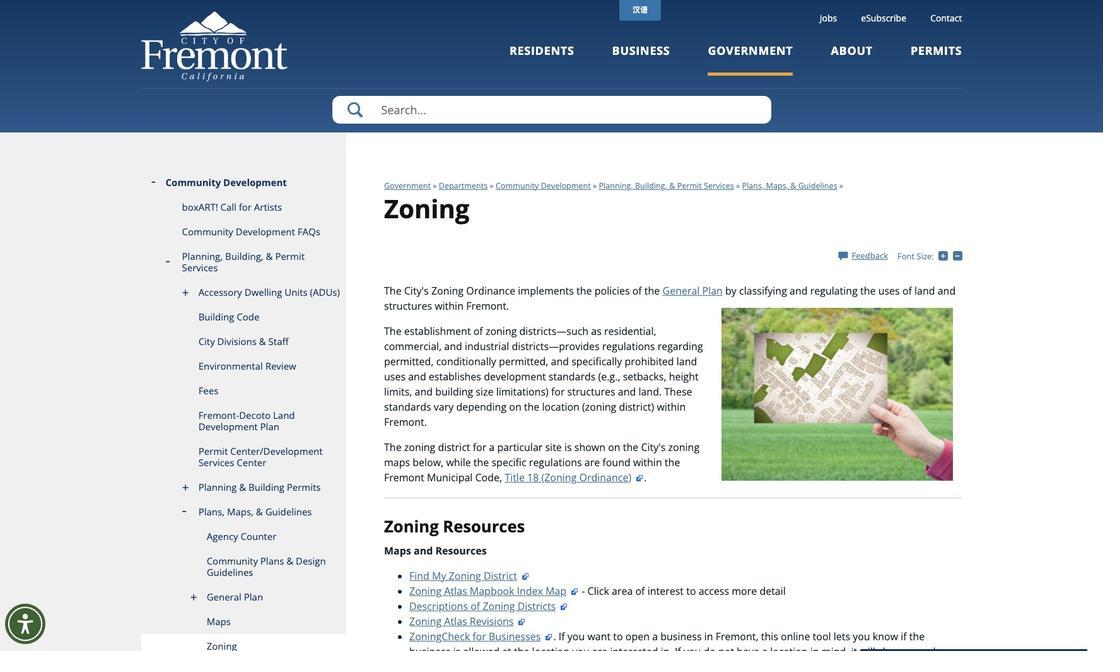 Task type: vqa. For each thing, say whether or not it's contained in the screenshot.
Environmental Review
yes



Task type: locate. For each thing, give the bounding box(es) containing it.
a right open at the right
[[653, 630, 658, 644]]

2 vertical spatial the
[[384, 440, 402, 454]]

community for community plans & design guidelines
[[207, 555, 258, 567]]

0 horizontal spatial maps,
[[227, 506, 254, 518]]

on inside the zoning district for a particular site is shown on the city's zoning maps below, while the specific regulations are found within the fremont municipal code,
[[609, 440, 621, 454]]

to inside . if you want to open a business in fremont, this online tool lets you know if the business is allowed at the location you are interested in. if you do not have a location in mind, it will show you wher
[[614, 630, 623, 644]]

1 horizontal spatial maps,
[[767, 181, 789, 191]]

community up 'boxart!'
[[166, 176, 221, 189]]

1 atlas from the top
[[445, 584, 468, 598]]

of down "font"
[[903, 284, 913, 298]]

business up in.
[[661, 630, 702, 644]]

1 horizontal spatial general
[[663, 284, 700, 298]]

1 horizontal spatial building
[[249, 481, 285, 494]]

community for community development
[[166, 176, 221, 189]]

permitted, up development
[[499, 355, 549, 369]]

the
[[577, 284, 592, 298], [645, 284, 660, 298], [861, 284, 876, 298], [524, 400, 540, 414], [624, 440, 639, 454], [474, 456, 489, 470], [665, 456, 681, 470], [910, 630, 926, 644], [514, 645, 530, 651]]

to right want
[[614, 630, 623, 644]]

font
[[898, 251, 915, 262]]

maps down general plan
[[207, 615, 231, 628]]

0 horizontal spatial general
[[207, 591, 242, 603]]

fremont
[[384, 471, 425, 485]]

city's down district)
[[642, 440, 666, 454]]

if
[[559, 630, 565, 644], [675, 645, 682, 651]]

0 vertical spatial a
[[489, 440, 495, 454]]

2 vertical spatial services
[[199, 456, 234, 469]]

you
[[568, 630, 585, 644], [854, 630, 871, 644], [573, 645, 590, 651], [684, 645, 701, 651], [906, 645, 924, 651]]

uses
[[879, 284, 901, 298], [384, 370, 406, 384]]

of
[[633, 284, 642, 298], [903, 284, 913, 298], [474, 324, 483, 338], [636, 584, 645, 598], [471, 599, 480, 613]]

fremont. down limits,
[[384, 415, 427, 429]]

the inside by classifying and regulating the uses of land and structures within fremont.
[[861, 284, 876, 298]]

community right the departments on the left
[[496, 181, 539, 191]]

general plan
[[207, 591, 263, 603]]

for up allowed
[[473, 630, 487, 644]]

0 vertical spatial in
[[705, 630, 714, 644]]

ordinance)
[[580, 471, 632, 485]]

plan up maps link
[[244, 591, 263, 603]]

1 vertical spatial is
[[454, 645, 461, 651]]

is down zoningcheck
[[454, 645, 461, 651]]

and up find
[[414, 544, 433, 558]]

zoning up below,
[[404, 440, 436, 454]]

of up "zoning atlas revisions" link
[[471, 599, 480, 613]]

1 vertical spatial general
[[207, 591, 242, 603]]

feedback
[[852, 250, 889, 261]]

permits link
[[911, 43, 963, 75]]

know
[[873, 630, 899, 644]]

the up code, in the left of the page
[[474, 456, 489, 470]]

structures up establishment
[[384, 299, 432, 313]]

1 horizontal spatial on
[[609, 440, 621, 454]]

building
[[199, 311, 234, 323], [249, 481, 285, 494]]

+
[[949, 250, 953, 262]]

regulations down site
[[529, 456, 582, 470]]

0 horizontal spatial -
[[582, 584, 585, 598]]

. down districts
[[554, 630, 556, 644]]

is right site
[[565, 440, 572, 454]]

for inside the zoning district for a particular site is shown on the city's zoning maps below, while the specific regulations are found within the fremont municipal code,
[[473, 440, 487, 454]]

city's up establishment
[[404, 284, 429, 298]]

atlas up zoningcheck
[[445, 615, 468, 628]]

land
[[915, 284, 936, 298], [677, 355, 698, 369]]

1 vertical spatial if
[[675, 645, 682, 651]]

on up found
[[609, 440, 621, 454]]

2 atlas from the top
[[445, 615, 468, 628]]

mind,
[[822, 645, 849, 651]]

(zoning
[[542, 471, 577, 485]]

1 vertical spatial regulations
[[529, 456, 582, 470]]

are inside the zoning district for a particular site is shown on the city's zoning maps below, while the specific regulations are found within the fremont municipal code,
[[585, 456, 600, 470]]

0 horizontal spatial plans,
[[199, 506, 225, 518]]

0 horizontal spatial building,
[[225, 250, 264, 263]]

development inside government » departments » community development » planning, building, & permit services » plans, maps, & guidelines zoning
[[541, 181, 591, 191]]

0 horizontal spatial land
[[677, 355, 698, 369]]

and down + link on the top right of the page
[[938, 284, 956, 298]]

0 vertical spatial general plan link
[[663, 284, 723, 298]]

building, inside planning, building, & permit services
[[225, 250, 264, 263]]

- for - click area of interest to access more detail
[[582, 584, 585, 598]]

residents
[[510, 43, 575, 58]]

structures up (zoning
[[568, 385, 616, 399]]

you up "will"
[[854, 630, 871, 644]]

general left by
[[663, 284, 700, 298]]

0 vertical spatial are
[[585, 456, 600, 470]]

districts
[[518, 599, 556, 613]]

1 the from the top
[[384, 284, 402, 298]]

land up height
[[677, 355, 698, 369]]

1 horizontal spatial government link
[[709, 43, 794, 75]]

fremont,
[[716, 630, 759, 644]]

1 » from the left
[[433, 181, 437, 191]]

1 horizontal spatial uses
[[879, 284, 901, 298]]

planning & building permits link
[[141, 475, 347, 500]]

found
[[603, 456, 631, 470]]

commercial,
[[384, 339, 442, 353]]

in down tool
[[811, 645, 820, 651]]

0 vertical spatial standards
[[549, 370, 596, 384]]

0 horizontal spatial in
[[705, 630, 714, 644]]

0 vertical spatial plans,
[[743, 181, 765, 191]]

within up establishment
[[435, 299, 464, 313]]

- click area of interest to access more detail
[[580, 584, 786, 598]]

a down "this"
[[763, 645, 768, 651]]

0 horizontal spatial fremont.
[[384, 415, 427, 429]]

stay connected image
[[862, 647, 1087, 651]]

1 vertical spatial -
[[582, 584, 585, 598]]

1 vertical spatial maps
[[207, 615, 231, 628]]

open
[[626, 630, 650, 644]]

government inside government » departments » community development » planning, building, & permit services » plans, maps, & guidelines zoning
[[384, 181, 431, 191]]

atlas down "find my zoning district" on the left of page
[[445, 584, 468, 598]]

the for the city's zoning ordinance implements the policies of the general plan
[[384, 284, 402, 298]]

land inside by classifying and regulating the uses of land and structures within fremont.
[[915, 284, 936, 298]]

0 horizontal spatial government
[[384, 181, 431, 191]]

0 vertical spatial business
[[661, 630, 702, 644]]

0 horizontal spatial structures
[[384, 299, 432, 313]]

2 » from the left
[[490, 181, 494, 191]]

city divisions & staff link
[[141, 329, 347, 354]]

- right +
[[963, 250, 966, 262]]

0 horizontal spatial zoning
[[404, 440, 436, 454]]

for inside the establishment of zoning districts—such as residential, commercial, and industrial districts—provides regulations regarding permitted, conditionally permitted, and specifically prohibited land uses and establishes development standards (e.g., setbacks, height limits, and building size limitations) for structures and land. these standards vary depending on the location (zoning district) within fremont.
[[552, 385, 565, 399]]

1 vertical spatial permit
[[275, 250, 305, 263]]

within
[[435, 299, 464, 313], [657, 400, 686, 414], [634, 456, 663, 470]]

0 horizontal spatial city's
[[404, 284, 429, 298]]

a up specific
[[489, 440, 495, 454]]

community development faqs
[[182, 225, 321, 238]]

planning & building permits
[[199, 481, 321, 494]]

fremont. inside by classifying and regulating the uses of land and structures within fremont.
[[467, 299, 509, 313]]

of up industrial
[[474, 324, 483, 338]]

- left 'click'
[[582, 584, 585, 598]]

community inside community development link
[[166, 176, 221, 189]]

permit inside planning, building, & permit services
[[275, 250, 305, 263]]

general plan link
[[663, 284, 723, 298], [141, 585, 347, 610]]

0 vertical spatial the
[[384, 284, 402, 298]]

1 vertical spatial to
[[614, 630, 623, 644]]

to left access
[[687, 584, 697, 598]]

title
[[505, 471, 525, 485]]

zoningcheck for businesses link
[[410, 630, 554, 644]]

1 horizontal spatial permitted,
[[499, 355, 549, 369]]

conditionally
[[437, 355, 497, 369]]

0 vertical spatial -
[[963, 250, 966, 262]]

land inside the establishment of zoning districts—such as residential, commercial, and industrial districts—provides regulations regarding permitted, conditionally permitted, and specifically prohibited land uses and establishes development standards (e.g., setbacks, height limits, and building size limitations) for structures and land. these standards vary depending on the location (zoning district) within fremont.
[[677, 355, 698, 369]]

and up district)
[[618, 385, 636, 399]]

plan left by
[[703, 284, 723, 298]]

0 vertical spatial atlas
[[445, 584, 468, 598]]

districts—such
[[520, 324, 589, 338]]

0 vertical spatial is
[[565, 440, 572, 454]]

1 horizontal spatial plans,
[[743, 181, 765, 191]]

descriptions of zoning districts link
[[410, 599, 569, 613]]

1 horizontal spatial fremont.
[[467, 299, 509, 313]]

building down "accessory"
[[199, 311, 234, 323]]

18
[[528, 471, 539, 485]]

maps and resources
[[384, 544, 487, 558]]

counter
[[241, 530, 277, 543]]

zoningcheck for businesses
[[410, 630, 541, 644]]

0 horizontal spatial permitted,
[[384, 355, 434, 369]]

1 vertical spatial on
[[609, 440, 621, 454]]

guidelines inside government » departments » community development » planning, building, & permit services » plans, maps, & guidelines zoning
[[799, 181, 838, 191]]

the for the zoning district for a particular site is shown on the city's zoning maps below, while the specific regulations are found within the fremont municipal code,
[[384, 440, 402, 454]]

0 vertical spatial if
[[559, 630, 565, 644]]

permits down center/development
[[287, 481, 321, 494]]

1 horizontal spatial .
[[645, 471, 647, 485]]

the right if
[[910, 630, 926, 644]]

general up maps link
[[207, 591, 242, 603]]

within right found
[[634, 456, 663, 470]]

the right policies
[[645, 284, 660, 298]]

development inside fremont-decoto land development plan
[[199, 420, 258, 433]]

are
[[585, 456, 600, 470], [593, 645, 608, 651]]

1 horizontal spatial is
[[565, 440, 572, 454]]

0 vertical spatial general
[[663, 284, 700, 298]]

the down limitations)
[[524, 400, 540, 414]]

plans,
[[743, 181, 765, 191], [199, 506, 225, 518]]

2 the from the top
[[384, 324, 402, 338]]

general plan link left by
[[663, 284, 723, 298]]

resources down zoning resources
[[436, 544, 487, 558]]

0 horizontal spatial on
[[510, 400, 522, 414]]

1 horizontal spatial government
[[709, 43, 794, 58]]

services
[[704, 181, 735, 191], [182, 261, 218, 274], [199, 456, 234, 469]]

boxart! call for artists link
[[141, 195, 347, 220]]

-
[[963, 250, 966, 262], [582, 584, 585, 598]]

2 horizontal spatial guidelines
[[799, 181, 838, 191]]

feedback link
[[839, 250, 889, 261]]

maps for maps and resources
[[384, 544, 411, 558]]

and up limits,
[[409, 370, 427, 384]]

permit inside permit center/development services center
[[199, 445, 228, 458]]

0 horizontal spatial a
[[489, 440, 495, 454]]

0 horizontal spatial maps
[[207, 615, 231, 628]]

building up plans, maps, & guidelines
[[249, 481, 285, 494]]

building code
[[199, 311, 260, 323]]

policies
[[595, 284, 630, 298]]

municipal
[[427, 471, 473, 485]]

about link
[[832, 43, 874, 75]]

permitted, down commercial,
[[384, 355, 434, 369]]

0 horizontal spatial standards
[[384, 400, 432, 414]]

& inside planning, building, & permit services
[[266, 250, 273, 263]]

maps, inside government » departments » community development » planning, building, & permit services » plans, maps, & guidelines zoning
[[767, 181, 789, 191]]

1 horizontal spatial -
[[963, 250, 966, 262]]

on inside the establishment of zoning districts—such as residential, commercial, and industrial districts—provides regulations regarding permitted, conditionally permitted, and specifically prohibited land uses and establishes development standards (e.g., setbacks, height limits, and building size limitations) for structures and land. these standards vary depending on the location (zoning district) within fremont.
[[510, 400, 522, 414]]

if right in.
[[675, 645, 682, 651]]

1 horizontal spatial structures
[[568, 385, 616, 399]]

agency counter link
[[141, 525, 347, 549]]

interest
[[648, 584, 684, 598]]

maps inside columnusercontrol3 main content
[[384, 544, 411, 558]]

location left (zoning
[[543, 400, 580, 414]]

zoning up industrial
[[486, 324, 517, 338]]

residents link
[[510, 43, 575, 75]]

community down 'boxart!'
[[182, 225, 233, 238]]

0 horizontal spatial community development link
[[141, 170, 347, 195]]

guidelines inside community plans & design guidelines
[[207, 566, 253, 579]]

government
[[709, 43, 794, 58], [384, 181, 431, 191]]

the inside the establishment of zoning districts—such as residential, commercial, and industrial districts—provides regulations regarding permitted, conditionally permitted, and specifically prohibited land uses and establishes development standards (e.g., setbacks, height limits, and building size limitations) for structures and land. these standards vary depending on the location (zoning district) within fremont.
[[384, 324, 402, 338]]

general
[[663, 284, 700, 298], [207, 591, 242, 603]]

uses up limits,
[[384, 370, 406, 384]]

- for - link
[[963, 250, 966, 262]]

plan up center/development
[[260, 420, 280, 433]]

land down 'size:'
[[915, 284, 936, 298]]

of right policies
[[633, 284, 642, 298]]

fremont.
[[467, 299, 509, 313], [384, 415, 427, 429]]

depending
[[457, 400, 507, 414]]

2 vertical spatial permit
[[199, 445, 228, 458]]

1 vertical spatial structures
[[568, 385, 616, 399]]

1 vertical spatial services
[[182, 261, 218, 274]]

1 vertical spatial plans, maps, & guidelines link
[[141, 500, 347, 525]]

within inside the establishment of zoning districts—such as residential, commercial, and industrial districts—provides regulations regarding permitted, conditionally permitted, and specifically prohibited land uses and establishes development standards (e.g., setbacks, height limits, and building size limitations) for structures and land. these standards vary depending on the location (zoning district) within fremont.
[[657, 400, 686, 414]]

0 vertical spatial maps,
[[767, 181, 789, 191]]

. right ordinance)
[[645, 471, 647, 485]]

planning,
[[599, 181, 634, 191], [182, 250, 223, 263]]

1 vertical spatial fremont.
[[384, 415, 427, 429]]

permits down contact link
[[911, 43, 963, 58]]

. for .
[[645, 471, 647, 485]]

1 vertical spatial in
[[811, 645, 820, 651]]

zoning down "these"
[[669, 440, 700, 454]]

0 vertical spatial permit
[[678, 181, 702, 191]]

0 horizontal spatial .
[[554, 630, 556, 644]]

the inside the zoning district for a particular site is shown on the city's zoning maps below, while the specific regulations are found within the fremont municipal code,
[[384, 440, 402, 454]]

in up do
[[705, 630, 714, 644]]

plan inside fremont-decoto land development plan
[[260, 420, 280, 433]]

the left policies
[[577, 284, 592, 298]]

1 vertical spatial building
[[249, 481, 285, 494]]

1 vertical spatial maps,
[[227, 506, 254, 518]]

are inside . if you want to open a business in fremont, this online tool lets you know if the business is allowed at the location you are interested in. if you do not have a location in mind, it will show you wher
[[593, 645, 608, 651]]

community inside community development faqs link
[[182, 225, 233, 238]]

zoning atlas revisions link
[[410, 615, 527, 628]]

0 horizontal spatial regulations
[[529, 456, 582, 470]]

of inside by classifying and regulating the uses of land and structures within fremont.
[[903, 284, 913, 298]]

location down businesses on the bottom
[[532, 645, 570, 651]]

& inside community plans & design guidelines
[[287, 555, 294, 567]]

establishes
[[429, 370, 482, 384]]

community inside community plans & design guidelines
[[207, 555, 258, 567]]

setbacks,
[[623, 370, 667, 384]]

accessory
[[199, 286, 242, 299]]

within down "these"
[[657, 400, 686, 414]]

columnusercontrol3 main content
[[347, 133, 966, 651]]

0 horizontal spatial general plan link
[[141, 585, 347, 610]]

.
[[645, 471, 647, 485], [554, 630, 556, 644]]

0 horizontal spatial permits
[[287, 481, 321, 494]]

1 vertical spatial building,
[[225, 250, 264, 263]]

general plan link down community plans & design guidelines
[[141, 585, 347, 610]]

0 horizontal spatial is
[[454, 645, 461, 651]]

0 vertical spatial structures
[[384, 299, 432, 313]]

the for the establishment of zoning districts—such as residential, commercial, and industrial districts—provides regulations regarding permitted, conditionally permitted, and specifically prohibited land uses and establishes development standards (e.g., setbacks, height limits, and building size limitations) for structures and land. these standards vary depending on the location (zoning district) within fremont.
[[384, 324, 402, 338]]

and
[[790, 284, 808, 298], [938, 284, 956, 298], [445, 339, 463, 353], [551, 355, 569, 369], [409, 370, 427, 384], [415, 385, 433, 399], [618, 385, 636, 399], [414, 544, 433, 558]]

the right the regulating
[[861, 284, 876, 298]]

government link inside columnusercontrol3 main content
[[384, 181, 431, 191]]

have
[[737, 645, 760, 651]]

environmental review link
[[141, 354, 347, 379]]

(zoning
[[583, 400, 617, 414]]

0 horizontal spatial uses
[[384, 370, 406, 384]]

general inside columnusercontrol3 main content
[[663, 284, 700, 298]]

are down want
[[593, 645, 608, 651]]

atlas inside descriptions of zoning districts zoning atlas revisions
[[445, 615, 468, 628]]

3 the from the top
[[384, 440, 402, 454]]

0 vertical spatial government
[[709, 43, 794, 58]]

for right limitations)
[[552, 385, 565, 399]]

standards down specifically
[[549, 370, 596, 384]]

government link
[[709, 43, 794, 75], [384, 181, 431, 191]]

residential,
[[605, 324, 657, 338]]

community down "agency counter"
[[207, 555, 258, 567]]

1 vertical spatial government
[[384, 181, 431, 191]]

0 horizontal spatial planning, building, & permit services link
[[141, 244, 347, 280]]

to
[[687, 584, 697, 598], [614, 630, 623, 644]]

fremont. down ordinance
[[467, 299, 509, 313]]

maps up find
[[384, 544, 411, 558]]

services inside government » departments » community development » planning, building, & permit services » plans, maps, & guidelines zoning
[[704, 181, 735, 191]]

1 horizontal spatial maps
[[384, 544, 411, 558]]

1 horizontal spatial guidelines
[[266, 506, 312, 518]]

uses down "font"
[[879, 284, 901, 298]]

you down want
[[573, 645, 590, 651]]

zoning
[[384, 191, 470, 226], [432, 284, 464, 298], [384, 516, 439, 538], [449, 569, 481, 583], [410, 584, 442, 598], [483, 599, 515, 613], [410, 615, 442, 628]]

interested
[[611, 645, 659, 651]]

2 vertical spatial plan
[[244, 591, 263, 603]]

1 horizontal spatial land
[[915, 284, 936, 298]]

0 horizontal spatial government link
[[384, 181, 431, 191]]

within inside by classifying and regulating the uses of land and structures within fremont.
[[435, 299, 464, 313]]

0 vertical spatial plan
[[703, 284, 723, 298]]

0 horizontal spatial permit
[[199, 445, 228, 458]]

0 vertical spatial uses
[[879, 284, 901, 298]]

1 vertical spatial city's
[[642, 440, 666, 454]]

are down shown on the right bottom
[[585, 456, 600, 470]]

for right call
[[239, 201, 252, 213]]

. inside . if you want to open a business in fremont, this online tool lets you know if the business is allowed at the location you are interested in. if you do not have a location in mind, it will show you wher
[[554, 630, 556, 644]]

services inside permit center/development services center
[[199, 456, 234, 469]]

resources down code, in the left of the page
[[443, 516, 525, 538]]

community development faqs link
[[141, 220, 347, 244]]

1 horizontal spatial zoning
[[486, 324, 517, 338]]

on down limitations)
[[510, 400, 522, 414]]

if left want
[[559, 630, 565, 644]]

of inside descriptions of zoning districts zoning atlas revisions
[[471, 599, 480, 613]]

business down zoningcheck
[[410, 645, 451, 651]]

contact
[[931, 12, 963, 24]]

for right district
[[473, 440, 487, 454]]

regulations down residential,
[[603, 339, 655, 353]]

standards down limits,
[[384, 400, 432, 414]]

0 vertical spatial building,
[[636, 181, 668, 191]]



Task type: describe. For each thing, give the bounding box(es) containing it.
index
[[517, 584, 543, 598]]

title 18 (zoning ordinance) link
[[505, 471, 645, 485]]

planning, inside government » departments » community development » planning, building, & permit services » plans, maps, & guidelines zoning
[[599, 181, 634, 191]]

descriptions
[[410, 599, 468, 613]]

at
[[503, 645, 512, 651]]

zoning image
[[722, 308, 953, 481]]

district)
[[619, 400, 655, 414]]

in.
[[661, 645, 673, 651]]

1 vertical spatial plans,
[[199, 506, 225, 518]]

community inside government » departments » community development » planning, building, & permit services » plans, maps, & guidelines zoning
[[496, 181, 539, 191]]

the zoning district for a particular site is shown on the city's zoning maps below, while the specific regulations are found within the fremont municipal code,
[[384, 440, 700, 485]]

development
[[484, 370, 546, 384]]

you down if
[[906, 645, 924, 651]]

+ link
[[939, 250, 953, 262]]

city's inside the zoning district for a particular site is shown on the city's zoning maps below, while the specific regulations are found within the fremont municipal code,
[[642, 440, 666, 454]]

regulating
[[811, 284, 858, 298]]

these
[[665, 385, 693, 399]]

planning, inside planning, building, & permit services
[[182, 250, 223, 263]]

services inside planning, building, & permit services
[[182, 261, 218, 274]]

business link
[[613, 43, 671, 75]]

and right limits,
[[415, 385, 433, 399]]

(e.g.,
[[599, 370, 621, 384]]

of right area
[[636, 584, 645, 598]]

0 vertical spatial permits
[[911, 43, 963, 58]]

0 vertical spatial building
[[199, 311, 234, 323]]

divisions
[[218, 335, 257, 348]]

esubscribe
[[862, 12, 907, 24]]

location inside the establishment of zoning districts—such as residential, commercial, and industrial districts—provides regulations regarding permitted, conditionally permitted, and specifically prohibited land uses and establishes development standards (e.g., setbacks, height limits, and building size limitations) for structures and land. these standards vary depending on the location (zoning district) within fremont.
[[543, 400, 580, 414]]

- link
[[953, 250, 966, 262]]

maps for maps
[[207, 615, 231, 628]]

design
[[296, 555, 326, 567]]

ordinance
[[467, 284, 516, 298]]

the inside the establishment of zoning districts—such as residential, commercial, and industrial districts—provides regulations regarding permitted, conditionally permitted, and specifically prohibited land uses and establishes development standards (e.g., setbacks, height limits, and building size limitations) for structures and land. these standards vary depending on the location (zoning district) within fremont.
[[524, 400, 540, 414]]

2 permitted, from the left
[[499, 355, 549, 369]]

size:
[[917, 251, 935, 262]]

online
[[781, 630, 811, 644]]

regulations inside the establishment of zoning districts—such as residential, commercial, and industrial districts—provides regulations regarding permitted, conditionally permitted, and specifically prohibited land uses and establishes development standards (e.g., setbacks, height limits, and building size limitations) for structures and land. these standards vary depending on the location (zoning district) within fremont.
[[603, 339, 655, 353]]

is inside the zoning district for a particular site is shown on the city's zoning maps below, while the specific regulations are found within the fremont municipal code,
[[565, 440, 572, 454]]

building
[[436, 385, 474, 399]]

departments
[[439, 181, 488, 191]]

agency
[[207, 530, 238, 543]]

within inside the zoning district for a particular site is shown on the city's zoning maps below, while the specific regulations are found within the fremont municipal code,
[[634, 456, 663, 470]]

specific
[[492, 456, 527, 470]]

for inside boxart! call for artists link
[[239, 201, 252, 213]]

zoningcheck
[[410, 630, 470, 644]]

artists
[[254, 201, 282, 213]]

government for government
[[709, 43, 794, 58]]

4 » from the left
[[737, 181, 741, 191]]

1 permitted, from the left
[[384, 355, 434, 369]]

2 horizontal spatial a
[[763, 645, 768, 651]]

permit center/development services center
[[199, 445, 323, 469]]

permit inside government » departments » community development » planning, building, & permit services » plans, maps, & guidelines zoning
[[678, 181, 702, 191]]

structures inside by classifying and regulating the uses of land and structures within fremont.
[[384, 299, 432, 313]]

detail
[[760, 584, 786, 598]]

3 » from the left
[[593, 181, 597, 191]]

boxart!
[[182, 201, 218, 213]]

descriptions of zoning districts zoning atlas revisions
[[410, 599, 556, 628]]

1 horizontal spatial if
[[675, 645, 682, 651]]

community plans & design guidelines link
[[141, 549, 347, 585]]

1 vertical spatial guidelines
[[266, 506, 312, 518]]

want
[[588, 630, 611, 644]]

1 vertical spatial general plan link
[[141, 585, 347, 610]]

1 vertical spatial resources
[[436, 544, 487, 558]]

and left the regulating
[[790, 284, 808, 298]]

permit center/development services center link
[[141, 439, 347, 475]]

0 vertical spatial plans, maps, & guidelines link
[[743, 181, 838, 191]]

site
[[546, 440, 562, 454]]

by
[[726, 284, 737, 298]]

business
[[613, 43, 671, 58]]

limits,
[[384, 385, 412, 399]]

plan inside columnusercontrol3 main content
[[703, 284, 723, 298]]

center
[[237, 456, 267, 469]]

fremont-decoto land development plan
[[199, 409, 295, 433]]

below,
[[413, 456, 444, 470]]

zoning inside the establishment of zoning districts—such as residential, commercial, and industrial districts—provides regulations regarding permitted, conditionally permitted, and specifically prohibited land uses and establishes development standards (e.g., setbacks, height limits, and building size limitations) for structures and land. these standards vary depending on the location (zoning district) within fremont.
[[486, 324, 517, 338]]

community development
[[166, 176, 287, 189]]

city
[[199, 335, 215, 348]]

mapbook
[[470, 584, 515, 598]]

particular
[[498, 440, 543, 454]]

1 vertical spatial permits
[[287, 481, 321, 494]]

1 horizontal spatial a
[[653, 630, 658, 644]]

1 horizontal spatial community development link
[[496, 181, 591, 191]]

government » departments » community development » planning, building, & permit services » plans, maps, & guidelines zoning
[[384, 181, 838, 226]]

the right found
[[665, 456, 681, 470]]

industrial
[[465, 339, 510, 353]]

departments link
[[439, 181, 488, 191]]

1 horizontal spatial general plan link
[[663, 284, 723, 298]]

fremont. inside the establishment of zoning districts—such as residential, commercial, and industrial districts—provides regulations regarding permitted, conditionally permitted, and specifically prohibited land uses and establishes development standards (e.g., setbacks, height limits, and building size limitations) for structures and land. these standards vary depending on the location (zoning district) within fremont.
[[384, 415, 427, 429]]

1 horizontal spatial standards
[[549, 370, 596, 384]]

businesses
[[489, 630, 541, 644]]

tool
[[813, 630, 832, 644]]

accessory dwelling units (adus)
[[199, 286, 340, 299]]

1 horizontal spatial planning, building, & permit services link
[[599, 181, 735, 191]]

font size:
[[898, 251, 935, 262]]

the down businesses on the bottom
[[514, 645, 530, 651]]

community for community development faqs
[[182, 225, 233, 238]]

0 vertical spatial city's
[[404, 284, 429, 298]]

zoning resources
[[384, 516, 525, 538]]

and down districts—provides
[[551, 355, 569, 369]]

building, inside government » departments » community development » planning, building, & permit services » plans, maps, & guidelines zoning
[[636, 181, 668, 191]]

fees link
[[141, 379, 347, 403]]

revisions
[[470, 615, 514, 628]]

area
[[612, 584, 633, 598]]

font size: link
[[898, 251, 935, 262]]

planning
[[199, 481, 237, 494]]

Search text field
[[332, 96, 772, 124]]

boxart! call for artists
[[182, 201, 282, 213]]

jobs link
[[820, 12, 838, 24]]

find my zoning district link
[[410, 569, 530, 583]]

structures inside the establishment of zoning districts—such as residential, commercial, and industrial districts—provides regulations regarding permitted, conditionally permitted, and specifically prohibited land uses and establishes development standards (e.g., setbacks, height limits, and building size limitations) for structures and land. these standards vary depending on the location (zoning district) within fremont.
[[568, 385, 616, 399]]

community plans & design guidelines
[[207, 555, 326, 579]]

you left do
[[684, 645, 701, 651]]

code,
[[476, 471, 503, 485]]

0 vertical spatial resources
[[443, 516, 525, 538]]

call
[[221, 201, 237, 213]]

environmental review
[[199, 360, 296, 372]]

and up conditionally
[[445, 339, 463, 353]]

you left want
[[568, 630, 585, 644]]

height
[[670, 370, 699, 384]]

districts—provides
[[512, 339, 600, 353]]

2 horizontal spatial zoning
[[669, 440, 700, 454]]

0 horizontal spatial plans, maps, & guidelines link
[[141, 500, 347, 525]]

maps link
[[141, 610, 347, 634]]

zoning inside government » departments » community development » planning, building, & permit services » plans, maps, & guidelines zoning
[[384, 191, 470, 226]]

1 vertical spatial standards
[[384, 400, 432, 414]]

lets
[[834, 630, 851, 644]]

not
[[719, 645, 735, 651]]

government for government » departments » community development » planning, building, & permit services » plans, maps, & guidelines zoning
[[384, 181, 431, 191]]

show
[[879, 645, 904, 651]]

shown
[[575, 440, 606, 454]]

location down "online"
[[771, 645, 808, 651]]

0 vertical spatial to
[[687, 584, 697, 598]]

zoning atlas    mapbook index map
[[410, 584, 567, 598]]

center/development
[[230, 445, 323, 458]]

access
[[699, 584, 730, 598]]

. for . if you want to open a business in fremont, this online tool lets you know if the business is allowed at the location you are interested in. if you do not have a location in mind, it will show you wher
[[554, 630, 556, 644]]

the up found
[[624, 440, 639, 454]]

plans, inside government » departments » community development » planning, building, & permit services » plans, maps, & guidelines zoning
[[743, 181, 765, 191]]

is inside . if you want to open a business in fremont, this online tool lets you know if the business is allowed at the location you are interested in. if you do not have a location in mind, it will show you wher
[[454, 645, 461, 651]]

regulations inside the zoning district for a particular site is shown on the city's zoning maps below, while the specific regulations are found within the fremont municipal code,
[[529, 456, 582, 470]]

building code link
[[141, 305, 347, 329]]

uses inside by classifying and regulating the uses of land and structures within fremont.
[[879, 284, 901, 298]]

do
[[704, 645, 716, 651]]

my
[[432, 569, 447, 583]]

of inside the establishment of zoning districts—such as residential, commercial, and industrial districts—provides regulations regarding permitted, conditionally permitted, and specifically prohibited land uses and establishes development standards (e.g., setbacks, height limits, and building size limitations) for structures and land. these standards vary depending on the location (zoning district) within fremont.
[[474, 324, 483, 338]]

find my zoning district
[[410, 569, 517, 583]]

maps
[[384, 456, 410, 470]]

environmental
[[199, 360, 263, 372]]

0 vertical spatial government link
[[709, 43, 794, 75]]

(adus)
[[310, 286, 340, 299]]

will
[[861, 645, 876, 651]]

1 vertical spatial business
[[410, 645, 451, 651]]

establishment
[[404, 324, 471, 338]]

about
[[832, 43, 874, 58]]

fees
[[199, 384, 219, 397]]

uses inside the establishment of zoning districts—such as residential, commercial, and industrial districts—provides regulations regarding permitted, conditionally permitted, and specifically prohibited land uses and establishes development standards (e.g., setbacks, height limits, and building size limitations) for structures and land. these standards vary depending on the location (zoning district) within fremont.
[[384, 370, 406, 384]]

planning, building, & permit services
[[182, 250, 305, 274]]

a inside the zoning district for a particular site is shown on the city's zoning maps below, while the specific regulations are found within the fremont municipal code,
[[489, 440, 495, 454]]



